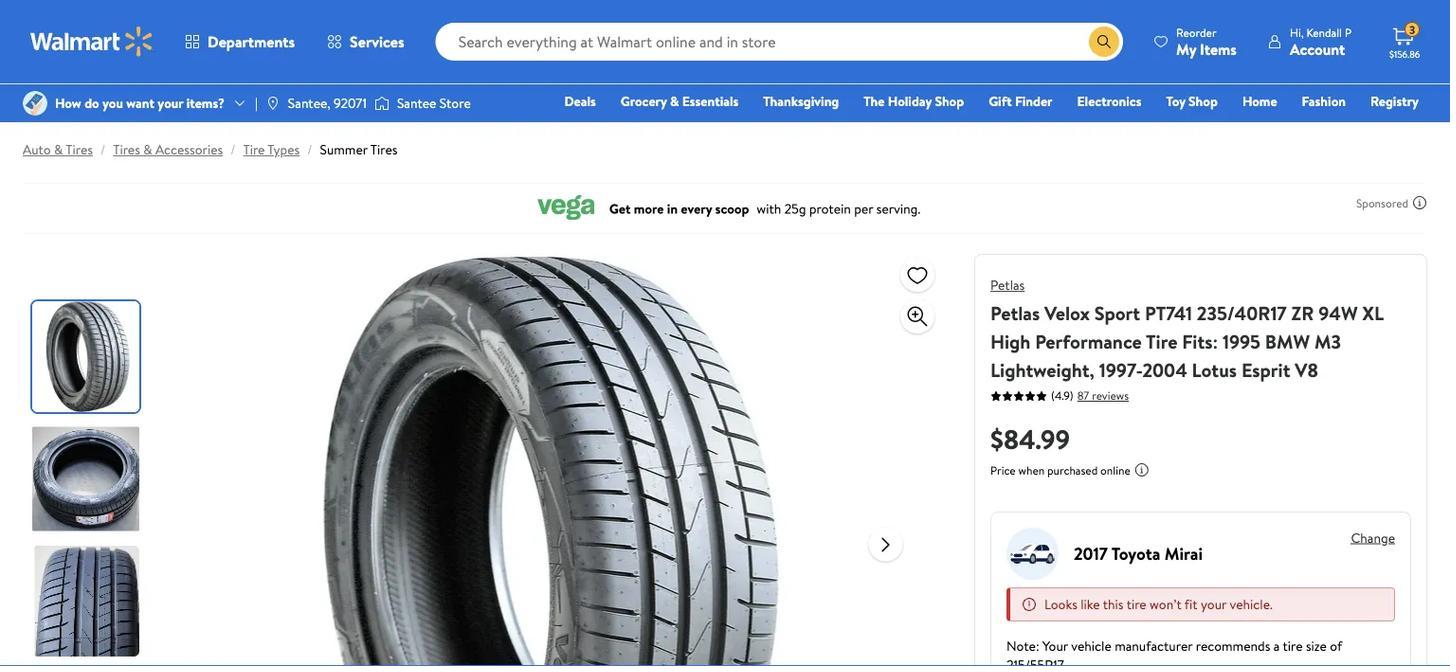 Task type: vqa. For each thing, say whether or not it's contained in the screenshot.
87 Reviews link
yes



Task type: locate. For each thing, give the bounding box(es) containing it.
price
[[991, 463, 1016, 479]]

toy shop
[[1167, 92, 1218, 110]]

high
[[991, 328, 1031, 355]]

thanksgiving
[[764, 92, 839, 110]]

$156.86
[[1390, 47, 1421, 60]]

petlas velox sport pt741 235/40r17 zr 94w xl high performance tire fits: 1995 bmw m3 lightweight, 1997-2004 lotus esprit v8 - image 3 of 8 image
[[32, 546, 143, 657]]

0 horizontal spatial &
[[54, 140, 63, 159]]

how
[[55, 94, 81, 112]]

your
[[158, 94, 183, 112], [1201, 595, 1227, 614]]

ad disclaimer and feedback for skylinedisplayad image
[[1413, 195, 1428, 211]]

the holiday shop
[[864, 92, 965, 110]]

your right fit
[[1201, 595, 1227, 614]]

petlas petlas velox sport pt741 235/40r17 zr 94w xl high performance tire fits: 1995 bmw m3 lightweight, 1997-2004 lotus esprit v8
[[991, 276, 1384, 383]]

tire right this
[[1127, 595, 1147, 614]]

tires & accessories link
[[113, 140, 223, 159]]

registry link
[[1363, 91, 1428, 111]]

bmw
[[1266, 328, 1311, 355]]

0 horizontal spatial /
[[100, 140, 105, 159]]

tire up 2004
[[1146, 328, 1178, 355]]

petlas velox sport pt741 235/40r17 zr 94w xl high performance tire fits: 1995 bmw m3 lightweight, 1997-2004 lotus esprit v8 - image 2 of 8 image
[[32, 424, 143, 535]]

1 horizontal spatial shop
[[1189, 92, 1218, 110]]

 image right |
[[265, 96, 281, 111]]

essentials
[[683, 92, 739, 110]]

error element
[[1007, 588, 1396, 622]]

1 vertical spatial tire
[[1283, 637, 1303, 656]]

1 vertical spatial your
[[1201, 595, 1227, 614]]

registry one debit
[[1274, 92, 1420, 137]]

0 vertical spatial tire
[[1127, 595, 1147, 614]]

home
[[1243, 92, 1278, 110]]

walmart+
[[1363, 119, 1420, 137]]

1 horizontal spatial your
[[1201, 595, 1227, 614]]

0 horizontal spatial  image
[[265, 96, 281, 111]]

/ right the auto & tires link
[[100, 140, 105, 159]]

 image
[[23, 91, 47, 116]]

petlas down petlas link
[[991, 300, 1040, 326]]

registry
[[1371, 92, 1420, 110]]

0 horizontal spatial tires
[[66, 140, 93, 159]]

reviews
[[1093, 388, 1129, 404]]

87
[[1078, 388, 1090, 404]]

auto & tires / tires & accessories / tire types / summer tires
[[23, 140, 398, 159]]

tire types link
[[243, 140, 300, 159]]

1 horizontal spatial tire
[[1283, 637, 1303, 656]]

& right the auto
[[54, 140, 63, 159]]

0 vertical spatial tire
[[243, 140, 265, 159]]

account
[[1291, 38, 1346, 59]]

a
[[1274, 637, 1280, 656]]

home link
[[1234, 91, 1286, 111]]

tires down how do you want your items?
[[113, 140, 140, 159]]

tires right the auto
[[66, 140, 93, 159]]

shop right holiday at top
[[935, 92, 965, 110]]

tire right the a
[[1283, 637, 1303, 656]]

1 horizontal spatial tire
[[1146, 328, 1178, 355]]

sponsored
[[1357, 195, 1409, 211]]

2 horizontal spatial &
[[670, 92, 679, 110]]

/ left tire types link
[[231, 140, 236, 159]]

2 horizontal spatial tires
[[371, 140, 398, 159]]

lotus
[[1192, 357, 1238, 383]]

 image right 92071
[[374, 94, 390, 113]]

note:
[[1007, 637, 1040, 656]]

1 vertical spatial tire
[[1146, 328, 1178, 355]]

esprit
[[1242, 357, 1291, 383]]

$84.99
[[991, 421, 1070, 458]]

toyota
[[1112, 542, 1161, 566]]

petlas link
[[991, 276, 1025, 294]]

gift finder
[[989, 92, 1053, 110]]

auto
[[23, 140, 51, 159]]

thanksgiving link
[[755, 91, 848, 111]]

grocery & essentials
[[621, 92, 739, 110]]

when
[[1019, 463, 1045, 479]]

your right want
[[158, 94, 183, 112]]

0 vertical spatial petlas
[[991, 276, 1025, 294]]

& left accessories
[[143, 140, 152, 159]]

purchased
[[1048, 463, 1098, 479]]

note: your vehicle manufacturer recommends a tire size of 215/55r17.
[[1007, 637, 1343, 667]]

/ right "types"
[[307, 140, 312, 159]]

services
[[350, 31, 405, 52]]

performance
[[1036, 328, 1142, 355]]

m3
[[1315, 328, 1342, 355]]

petlas
[[991, 276, 1025, 294], [991, 300, 1040, 326]]

0 horizontal spatial shop
[[935, 92, 965, 110]]

zr
[[1292, 300, 1315, 326]]

electronics link
[[1069, 91, 1151, 111]]

1 horizontal spatial tires
[[113, 140, 140, 159]]

petlas velox sport pt741 235/40r17 zr 94w xl high performance tire fits: 1995 bmw m3 lightweight, 1997-2004 lotus esprit v8 image
[[247, 254, 854, 667]]

this
[[1103, 595, 1124, 614]]

santee
[[397, 94, 437, 112]]

3 tires from the left
[[371, 140, 398, 159]]

tires right summer
[[371, 140, 398, 159]]

looks like this tire won't fit your vehicle. alert
[[1007, 588, 1396, 622]]

departments button
[[169, 19, 311, 64]]

petlas up high
[[991, 276, 1025, 294]]

87 reviews link
[[1074, 388, 1129, 404]]

/
[[100, 140, 105, 159], [231, 140, 236, 159], [307, 140, 312, 159]]

finder
[[1016, 92, 1053, 110]]

shop right toy
[[1189, 92, 1218, 110]]

manufacturer
[[1115, 637, 1193, 656]]

& for essentials
[[670, 92, 679, 110]]

kendall
[[1307, 24, 1343, 40]]

add to favorites list, petlas velox sport pt741 235/40r17 zr 94w xl high performance tire fits: 1995 bmw m3 lightweight, 1997-2004 lotus esprit v8 image
[[907, 263, 929, 287]]

tire inside petlas petlas velox sport pt741 235/40r17 zr 94w xl high performance tire fits: 1995 bmw m3 lightweight, 1997-2004 lotus esprit v8
[[1146, 328, 1178, 355]]

94w
[[1319, 300, 1359, 326]]

0 horizontal spatial tire
[[1127, 595, 1147, 614]]

search icon image
[[1097, 34, 1112, 49]]

1 horizontal spatial /
[[231, 140, 236, 159]]

change button
[[1336, 528, 1396, 548]]

1 horizontal spatial &
[[143, 140, 152, 159]]

walmart+ link
[[1354, 118, 1428, 138]]

store
[[440, 94, 471, 112]]

types
[[268, 140, 300, 159]]

one debit link
[[1266, 118, 1347, 138]]

92071
[[334, 94, 367, 112]]

 image
[[374, 94, 390, 113], [265, 96, 281, 111]]

1 vertical spatial petlas
[[991, 300, 1040, 326]]

vehicle
[[1072, 637, 1112, 656]]

deals link
[[556, 91, 605, 111]]

tire inside alert
[[1127, 595, 1147, 614]]

0 horizontal spatial your
[[158, 94, 183, 112]]

1 horizontal spatial  image
[[374, 94, 390, 113]]

& right grocery
[[670, 92, 679, 110]]

2 horizontal spatial /
[[307, 140, 312, 159]]

tire left "types"
[[243, 140, 265, 159]]



Task type: describe. For each thing, give the bounding box(es) containing it.
p
[[1345, 24, 1352, 40]]

like
[[1081, 595, 1101, 614]]

summer tires link
[[320, 140, 398, 159]]

deals
[[565, 92, 596, 110]]

size
[[1307, 637, 1327, 656]]

looks like this tire won't fit your vehicle.
[[1045, 595, 1273, 614]]

3
[[1410, 22, 1416, 38]]

santee store
[[397, 94, 471, 112]]

Search search field
[[436, 23, 1124, 61]]

online
[[1101, 463, 1131, 479]]

my
[[1177, 38, 1197, 59]]

sport
[[1095, 300, 1141, 326]]

hi,
[[1291, 24, 1304, 40]]

toy
[[1167, 92, 1186, 110]]

tire inside note: your vehicle manufacturer recommends a tire size of 215/55r17.
[[1283, 637, 1303, 656]]

v8
[[1296, 357, 1319, 383]]

electronics
[[1078, 92, 1142, 110]]

holiday
[[888, 92, 932, 110]]

pt741
[[1145, 300, 1193, 326]]

toy shop link
[[1158, 91, 1227, 111]]

2 petlas from the top
[[991, 300, 1040, 326]]

1 shop from the left
[[935, 92, 965, 110]]

change
[[1352, 529, 1396, 547]]

grocery
[[621, 92, 667, 110]]

price when purchased online
[[991, 463, 1131, 479]]

legal information image
[[1135, 463, 1150, 478]]

won't
[[1150, 595, 1182, 614]]

reorder
[[1177, 24, 1217, 40]]

2 / from the left
[[231, 140, 236, 159]]

do
[[85, 94, 99, 112]]

lightweight,
[[991, 357, 1095, 383]]

departments
[[208, 31, 295, 52]]

 image for santee, 92071
[[265, 96, 281, 111]]

fits:
[[1183, 328, 1219, 355]]

summer
[[320, 140, 368, 159]]

1 tires from the left
[[66, 140, 93, 159]]

how do you want your items?
[[55, 94, 225, 112]]

one
[[1274, 119, 1303, 137]]

2004
[[1143, 357, 1188, 383]]

items
[[1201, 38, 1237, 59]]

& for tires
[[54, 140, 63, 159]]

fashion
[[1302, 92, 1346, 110]]

velox
[[1045, 300, 1090, 326]]

2 tires from the left
[[113, 140, 140, 159]]

auto & tires link
[[23, 140, 93, 159]]

1 / from the left
[[100, 140, 105, 159]]

debit
[[1306, 119, 1338, 137]]

|
[[255, 94, 258, 112]]

xl
[[1363, 300, 1384, 326]]

gift
[[989, 92, 1012, 110]]

walmart image
[[30, 27, 154, 57]]

gift finder link
[[981, 91, 1062, 111]]

grocery & essentials link
[[612, 91, 747, 111]]

2017
[[1074, 542, 1108, 566]]

the
[[864, 92, 885, 110]]

fit
[[1185, 595, 1198, 614]]

2017 toyota mirai
[[1074, 542, 1203, 566]]

of
[[1331, 637, 1343, 656]]

1997-
[[1100, 357, 1143, 383]]

your inside looks like this tire won't fit your vehicle. alert
[[1201, 595, 1227, 614]]

petlas velox sport pt741 235/40r17 zr 94w xl high performance tire fits: 1995 bmw m3 lightweight, 1997-2004 lotus esprit v8 - image 1 of 8 image
[[32, 302, 143, 412]]

235/40r17
[[1197, 300, 1287, 326]]

recommends
[[1196, 637, 1271, 656]]

looks
[[1045, 595, 1078, 614]]

next media item image
[[875, 533, 898, 556]]

(4.9) 87 reviews
[[1052, 388, 1129, 404]]

santee, 92071
[[288, 94, 367, 112]]

accessories
[[155, 140, 223, 159]]

 image for santee store
[[374, 94, 390, 113]]

1 petlas from the top
[[991, 276, 1025, 294]]

Walmart Site-Wide search field
[[436, 23, 1124, 61]]

0 horizontal spatial tire
[[243, 140, 265, 159]]

2 shop from the left
[[1189, 92, 1218, 110]]

want
[[126, 94, 155, 112]]

zoom image modal image
[[907, 305, 929, 328]]

3 / from the left
[[307, 140, 312, 159]]

mirai
[[1165, 542, 1203, 566]]

items?
[[187, 94, 225, 112]]

0 vertical spatial your
[[158, 94, 183, 112]]

215/55r17.
[[1007, 656, 1066, 667]]

vehicle.
[[1230, 595, 1273, 614]]

services button
[[311, 19, 421, 64]]

the holiday shop link
[[856, 91, 973, 111]]

you
[[102, 94, 123, 112]]

santee,
[[288, 94, 331, 112]]

car,truck,van image
[[1007, 528, 1059, 580]]

your
[[1043, 637, 1069, 656]]

1995
[[1223, 328, 1261, 355]]

fashion link
[[1294, 91, 1355, 111]]

hi, kendall p account
[[1291, 24, 1352, 59]]



